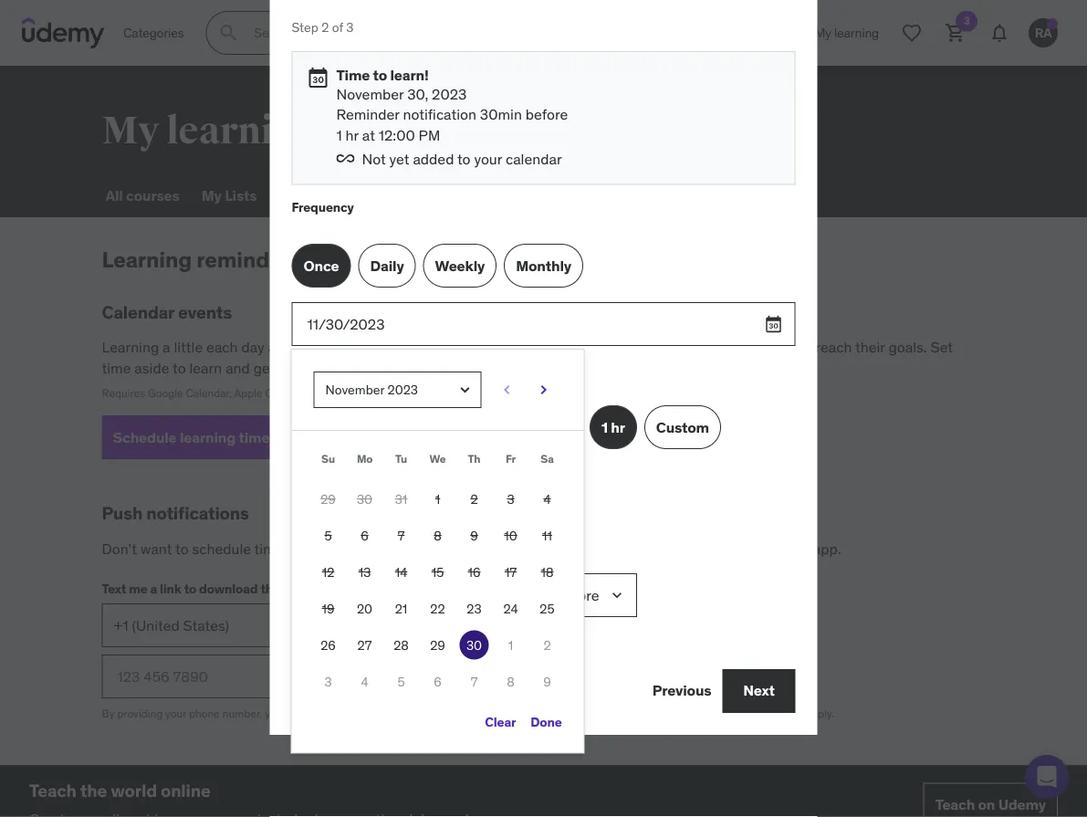 Task type: vqa. For each thing, say whether or not it's contained in the screenshot.
right the "skills"
no



Task type: locate. For each thing, give the bounding box(es) containing it.
0 vertical spatial 30
[[524, 418, 542, 437]]

1 horizontal spatial 7
[[471, 674, 478, 690]]

custom
[[656, 418, 709, 437]]

2
[[322, 20, 329, 36], [471, 491, 478, 507], [544, 637, 551, 653]]

learning
[[438, 186, 497, 204], [102, 246, 192, 273], [102, 338, 159, 357]]

0 horizontal spatial 3 button
[[310, 664, 346, 700]]

calendar, down learn
[[186, 386, 232, 400]]

0 vertical spatial 8 button
[[419, 518, 456, 554]]

1 min from the left
[[315, 418, 341, 437]]

before
[[526, 106, 568, 124]]

1 horizontal spatial your
[[387, 358, 415, 377]]

MM/DD/YYYY text field
[[292, 303, 796, 347]]

0 horizontal spatial 7
[[398, 527, 405, 544]]

0 horizontal spatial 6
[[361, 527, 369, 544]]

1 vertical spatial 5
[[324, 527, 332, 544]]

1 horizontal spatial 10
[[504, 527, 517, 544]]

get down 'day'
[[254, 358, 275, 377]]

push
[[538, 539, 570, 558]]

0 horizontal spatial get
[[254, 358, 275, 377]]

time inside button
[[239, 428, 270, 447]]

0 vertical spatial 10
[[372, 418, 387, 437]]

get left standard
[[610, 706, 626, 720]]

11
[[542, 527, 552, 544]]

1 horizontal spatial google
[[457, 633, 493, 647]]

app
[[283, 580, 306, 596]]

1 horizontal spatial teach
[[935, 795, 975, 814]]

google
[[148, 386, 183, 400], [457, 633, 493, 647]]

with
[[434, 633, 455, 647], [546, 706, 566, 720]]

0 vertical spatial with
[[434, 633, 455, 647]]

1 horizontal spatial 3 button
[[493, 481, 529, 518]]

2 vertical spatial 30
[[466, 637, 482, 653]]

1
[[336, 126, 342, 145], [602, 418, 608, 437], [435, 491, 440, 507], [508, 637, 513, 653]]

time for time to learn! november 30, 2023 reminder notification 30min before 1 hr at 12:00 pm
[[336, 66, 370, 85]]

1 horizontal spatial 30 button
[[456, 627, 493, 664]]

0 vertical spatial my
[[102, 107, 159, 154]]

1 vertical spatial 10
[[504, 527, 517, 544]]

10 button
[[493, 518, 529, 554]]

time left su
[[292, 465, 321, 481]]

set up 13
[[340, 539, 363, 558]]

date picker dialog
[[292, 350, 584, 753]]

1 horizontal spatial link
[[577, 706, 595, 720]]

hr left at
[[346, 126, 359, 145]]

calendar events
[[102, 301, 232, 323]]

0 vertical spatial 29
[[321, 491, 336, 507]]

the left app
[[261, 580, 280, 596]]

your down shows at the left top
[[387, 358, 415, 377]]

little
[[174, 338, 203, 357]]

to right "agree"
[[315, 706, 325, 720]]

0 vertical spatial learning
[[438, 186, 497, 204]]

reminders down up.
[[279, 358, 345, 377]]

shows
[[392, 338, 433, 357]]

my lists link
[[198, 173, 261, 217]]

mobile
[[766, 539, 810, 558]]

1 vertical spatial 7 button
[[456, 664, 493, 700]]

1 horizontal spatial 30
[[466, 637, 482, 653]]

5 button up one-
[[383, 664, 419, 700]]

21
[[395, 601, 407, 617]]

1 vertical spatial with
[[546, 706, 566, 720]]

wishlist link
[[275, 173, 338, 217]]

goals.
[[889, 338, 927, 357]]

likely
[[762, 338, 796, 357]]

0 horizontal spatial app.
[[629, 706, 650, 720]]

4 button up 11
[[529, 481, 566, 518]]

2 vertical spatial get
[[610, 706, 626, 720]]

set right the goals.
[[931, 338, 953, 357]]

7 down the 31 button
[[398, 527, 405, 544]]

get
[[254, 358, 275, 377], [512, 539, 534, 558], [610, 706, 626, 720]]

1 horizontal spatial 2 button
[[529, 627, 566, 664]]

learning for learning reminders
[[102, 246, 192, 273]]

4 down 27 button
[[361, 674, 368, 690]]

calendar
[[506, 150, 562, 168]]

get inside learning a little each day adds up. research shows that students who make learning a habit are more likely to reach their goals. set time aside to learn and get reminders using your learning scheduler. requires google calendar, apple calendar, or outlook
[[254, 358, 275, 377]]

0 horizontal spatial small image
[[273, 428, 292, 447]]

teach inside teach on udemy link
[[935, 795, 975, 814]]

1 horizontal spatial udemy
[[998, 795, 1046, 814]]

6 up the automated
[[434, 674, 442, 690]]

1 vertical spatial 9 button
[[529, 664, 566, 700]]

3 button up the receive
[[310, 664, 346, 700]]

with right message
[[546, 706, 566, 720]]

notifications down "20" button
[[322, 633, 382, 647]]

29 down su
[[321, 491, 336, 507]]

1 horizontal spatial calendar,
[[265, 386, 311, 400]]

reminder
[[434, 539, 492, 558]]

using
[[348, 358, 384, 377]]

your left phone
[[165, 706, 186, 720]]

30 up sa
[[524, 418, 542, 437]]

0 vertical spatial google
[[148, 386, 183, 400]]

none number field inside create an event dialog
[[417, 574, 490, 618]]

0 horizontal spatial 30 button
[[346, 481, 383, 518]]

0 vertical spatial link
[[160, 580, 181, 596]]

reminders down lists at the left top of page
[[196, 246, 301, 273]]

next button
[[723, 669, 796, 713]]

0 horizontal spatial 29
[[321, 491, 336, 507]]

time down apple
[[239, 428, 270, 447]]

0 horizontal spatial 30
[[357, 491, 373, 507]]

3 min from the left
[[467, 418, 493, 437]]

archived link
[[352, 173, 420, 217]]

10 for 10 min
[[372, 418, 387, 437]]

min for 5 min
[[315, 418, 341, 437]]

20 down 13 button
[[357, 601, 373, 617]]

hr left custom
[[611, 418, 625, 437]]

30 left 31
[[357, 491, 373, 507]]

1 vertical spatial link
[[577, 706, 595, 720]]

notifications left from
[[573, 539, 654, 558]]

1 horizontal spatial 5
[[324, 527, 332, 544]]

0 horizontal spatial 2
[[322, 20, 329, 36]]

1 vertical spatial your
[[387, 358, 415, 377]]

29 button down su
[[310, 481, 346, 518]]

time up november
[[336, 66, 370, 85]]

None number field
[[417, 574, 490, 618]]

1 vertical spatial 7
[[471, 674, 478, 690]]

next month image
[[535, 381, 553, 400]]

1 horizontal spatial notifications
[[322, 633, 382, 647]]

19 button
[[310, 591, 346, 627]]

20 inside button
[[357, 601, 373, 617]]

2 button down 25
[[529, 627, 566, 664]]

0 vertical spatial time
[[336, 66, 370, 85]]

1 horizontal spatial 5 button
[[383, 664, 419, 700]]

28 button
[[383, 627, 419, 664]]

1 button down 24
[[493, 627, 529, 664]]

learning down not yet added to your calendar
[[438, 186, 497, 204]]

2 for the topmost 2 button
[[471, 491, 478, 507]]

1 vertical spatial 1 button
[[493, 627, 529, 664]]

fr
[[506, 453, 516, 467]]

2 horizontal spatial 3
[[507, 491, 515, 507]]

learning inside schedule learning time button
[[180, 428, 236, 447]]

all courses link
[[102, 173, 183, 217]]

9 button up 16
[[456, 518, 493, 554]]

2 calendar, from the left
[[265, 386, 311, 400]]

0 horizontal spatial 6 button
[[346, 518, 383, 554]]

1 vertical spatial reminders
[[279, 358, 345, 377]]

schedule
[[113, 428, 177, 447]]

0 vertical spatial your
[[474, 150, 502, 168]]

your inside learning a little each day adds up. research shows that students who make learning a habit are more likely to reach their goals. set time aside to learn and get reminders using your learning scheduler. requires google calendar, apple calendar, or outlook
[[387, 358, 415, 377]]

set
[[931, 338, 953, 357], [340, 539, 363, 558]]

learning up calendar
[[102, 246, 192, 273]]

0 horizontal spatial the
[[80, 780, 107, 802]]

automated
[[422, 706, 475, 720]]

by providing your phone number, you agree to receive a one-time automated text message with a link to get app. standard messaging rates may apply.
[[102, 706, 835, 720]]

google down 23 button
[[457, 633, 493, 647]]

1 vertical spatial set
[[340, 539, 363, 558]]

5 down 28 button
[[398, 674, 405, 690]]

29 button
[[310, 481, 346, 518], [419, 627, 456, 664]]

google down aside
[[148, 386, 183, 400]]

0 vertical spatial 9
[[470, 527, 478, 544]]

0 horizontal spatial 8
[[434, 527, 442, 544]]

reminder up app
[[292, 549, 350, 565]]

2 vertical spatial 2
[[544, 637, 551, 653]]

4
[[544, 491, 551, 507], [361, 674, 368, 690]]

time
[[336, 66, 370, 85], [292, 465, 321, 481]]

hr inside time to learn! november 30, 2023 reminder notification 30min before 1 hr at 12:00 pm
[[346, 126, 359, 145]]

0 vertical spatial small image
[[336, 150, 355, 168]]

8 button up 15
[[419, 518, 456, 554]]

with right work
[[434, 633, 455, 647]]

30 down 23 button
[[466, 637, 482, 653]]

6 up 13
[[361, 527, 369, 544]]

9 for the right 9 button
[[543, 674, 551, 690]]

1 vertical spatial google
[[457, 633, 493, 647]]

learning a little each day adds up. research shows that students who make learning a habit are more likely to reach their goals. set time aside to learn and get reminders using your learning scheduler. requires google calendar, apple calendar, or outlook
[[102, 338, 953, 400]]

2 horizontal spatial 2
[[544, 637, 551, 653]]

teach on udemy
[[935, 795, 1046, 814]]

you
[[265, 706, 282, 720]]

4 button up the receive
[[346, 664, 383, 700]]

a right me on the left of page
[[150, 580, 157, 596]]

8 up message
[[507, 674, 515, 690]]

1 horizontal spatial time
[[336, 66, 370, 85]]

0 vertical spatial reminder
[[336, 106, 400, 124]]

1 vertical spatial 4 button
[[346, 664, 383, 700]]

2 for the bottommost 2 button
[[544, 637, 551, 653]]

min up su
[[315, 418, 341, 437]]

30 for 30 button to the left
[[357, 491, 373, 507]]

31 button
[[383, 481, 419, 518]]

research
[[327, 338, 388, 357]]

26 button
[[310, 627, 346, 664]]

udemy
[[716, 539, 762, 558], [998, 795, 1046, 814]]

1 vertical spatial 3 button
[[310, 664, 346, 700]]

2 horizontal spatial notifications
[[573, 539, 654, 558]]

12
[[322, 564, 334, 580]]

time left blocks?
[[254, 539, 284, 558]]

clear button
[[485, 708, 516, 739]]

udemy inside teach on udemy link
[[998, 795, 1046, 814]]

3
[[346, 20, 354, 36], [507, 491, 515, 507], [324, 674, 332, 690]]

3 up 10 button
[[507, 491, 515, 507]]

min
[[315, 418, 341, 437], [390, 418, 416, 437], [467, 418, 493, 437], [545, 418, 571, 437]]

1 horizontal spatial 3
[[346, 20, 354, 36]]

adds
[[268, 338, 300, 357]]

2 down th
[[471, 491, 478, 507]]

time left the automated
[[397, 706, 419, 720]]

1 horizontal spatial my
[[202, 186, 222, 204]]

1 right the 31 button
[[435, 491, 440, 507]]

email
[[292, 633, 319, 647]]

learning inside learning tools link
[[438, 186, 497, 204]]

your inside create an event dialog
[[474, 150, 502, 168]]

set inside learning a little each day adds up. research shows that students who make learning a habit are more likely to reach their goals. set time aside to learn and get reminders using your learning scheduler. requires google calendar, apple calendar, or outlook
[[931, 338, 953, 357]]

1 horizontal spatial 8 button
[[493, 664, 529, 700]]

10 up '17'
[[504, 527, 517, 544]]

notifications for email notifications only work with google calendar.
[[322, 633, 382, 647]]

and
[[226, 358, 250, 377]]

small image
[[336, 150, 355, 168], [273, 428, 292, 447]]

app.
[[813, 539, 841, 558], [629, 706, 650, 720]]

my for my lists
[[202, 186, 222, 204]]

learning
[[166, 107, 319, 154], [597, 338, 649, 357], [419, 358, 472, 377], [180, 428, 236, 447], [377, 539, 430, 558]]

0 vertical spatial 5
[[304, 418, 312, 437]]

6 button up the automated
[[419, 664, 456, 700]]

submit search image
[[218, 22, 240, 44]]

min up th
[[467, 418, 493, 437]]

9 up the done
[[543, 674, 551, 690]]

23 button
[[456, 591, 493, 627]]

learning reminders
[[102, 246, 301, 273]]

min up sa
[[545, 418, 571, 437]]

previous month image
[[498, 381, 516, 400]]

2 left of
[[322, 20, 329, 36]]

or
[[314, 386, 324, 400]]

4 min from the left
[[545, 418, 571, 437]]

udemy right on
[[998, 795, 1046, 814]]

30 button down 23
[[456, 627, 493, 664]]

10 up mo
[[372, 418, 387, 437]]

9 button
[[456, 518, 493, 554], [529, 664, 566, 700]]

reminder up at
[[336, 106, 400, 124]]

my left lists at the left top of page
[[202, 186, 222, 204]]

26
[[321, 637, 336, 653]]

reminders inside learning a little each day adds up. research shows that students who make learning a habit are more likely to reach their goals. set time aside to learn and get reminders using your learning scheduler. requires google calendar, apple calendar, or outlook
[[279, 358, 345, 377]]

2 button
[[456, 481, 493, 518], [529, 627, 566, 664]]

2 vertical spatial your
[[165, 706, 186, 720]]

notifications
[[146, 502, 249, 524], [573, 539, 654, 558], [322, 633, 382, 647]]

calendar
[[102, 301, 174, 323]]

5 button
[[310, 518, 346, 554], [383, 664, 419, 700]]

time for time
[[292, 465, 321, 481]]

2 vertical spatial learning
[[102, 338, 159, 357]]

notifications inside create an event dialog
[[322, 633, 382, 647]]

to right likely
[[799, 338, 812, 357]]

5 up 12
[[324, 527, 332, 544]]

0 horizontal spatial with
[[434, 633, 455, 647]]

time inside time to learn! november 30, 2023 reminder notification 30min before 1 hr at 12:00 pm
[[336, 66, 370, 85]]

to right added
[[457, 150, 471, 168]]

29
[[321, 491, 336, 507], [430, 637, 445, 653]]

learning for learning tools
[[438, 186, 497, 204]]

0 vertical spatial 30 button
[[346, 481, 383, 518]]

0 horizontal spatial 5
[[304, 418, 312, 437]]

9 button up the done
[[529, 664, 566, 700]]

8 button up message
[[493, 664, 529, 700]]

0 vertical spatial 4 button
[[529, 481, 566, 518]]

Time time field
[[292, 490, 449, 534]]

5
[[304, 418, 312, 437], [324, 527, 332, 544], [398, 674, 405, 690]]

1 right 30 min
[[602, 418, 608, 437]]

1 horizontal spatial 4
[[544, 491, 551, 507]]

time up requires
[[102, 358, 131, 377]]

1 horizontal spatial get
[[512, 539, 534, 558]]

udemy left mobile
[[716, 539, 762, 558]]

the left world
[[80, 780, 107, 802]]

added
[[413, 150, 454, 168]]

work
[[407, 633, 431, 647]]

3 up the receive
[[324, 674, 332, 690]]

1 vertical spatial my
[[202, 186, 222, 204]]

1 horizontal spatial 2
[[471, 491, 478, 507]]

20
[[447, 418, 464, 437], [357, 601, 373, 617]]

small image left not
[[336, 150, 355, 168]]

2 min from the left
[[390, 418, 416, 437]]

29 button right 28
[[419, 627, 456, 664]]

app. right mobile
[[813, 539, 841, 558]]

2 right calendar.
[[544, 637, 551, 653]]

5 down 'duration'
[[304, 418, 312, 437]]

reminders
[[196, 246, 301, 273], [279, 358, 345, 377]]

2 horizontal spatial 5
[[398, 674, 405, 690]]

2023
[[432, 85, 467, 104]]

learning down apple
[[180, 428, 236, 447]]

1 horizontal spatial 7 button
[[456, 664, 493, 700]]

123 456 7890 text field
[[102, 655, 281, 699]]

29 for 29 'button' to the top
[[321, 491, 336, 507]]

their
[[855, 338, 885, 357]]

notifications up "schedule"
[[146, 502, 249, 524]]

not
[[362, 150, 386, 168]]

1 vertical spatial 8 button
[[493, 664, 529, 700]]

3 button down fr
[[493, 481, 529, 518]]

0 horizontal spatial 4 button
[[346, 664, 383, 700]]

1 left at
[[336, 126, 342, 145]]

apply.
[[806, 706, 835, 720]]

0 vertical spatial 6 button
[[346, 518, 383, 554]]

learning up aside
[[102, 338, 159, 357]]

10 inside 10 button
[[504, 527, 517, 544]]

notification
[[403, 106, 477, 124]]

th
[[468, 453, 481, 467]]

3 right of
[[346, 20, 354, 36]]

1 horizontal spatial 9
[[543, 674, 551, 690]]

online
[[161, 780, 211, 802]]

teach left on
[[935, 795, 975, 814]]

link right me on the left of page
[[160, 580, 181, 596]]

min for 30 min
[[545, 418, 571, 437]]

messaging
[[700, 706, 753, 720]]

0 vertical spatial notifications
[[146, 502, 249, 524]]

phone
[[189, 706, 220, 720]]

1 button right 31
[[419, 481, 456, 518]]

7 button
[[383, 518, 419, 554], [456, 664, 493, 700]]

0 horizontal spatial hr
[[346, 126, 359, 145]]

20 right 10 min
[[447, 418, 464, 437]]

0 horizontal spatial 9
[[470, 527, 478, 544]]

teach left world
[[29, 780, 76, 802]]

0 horizontal spatial my
[[102, 107, 159, 154]]

apple
[[234, 386, 263, 400]]

2 button down th
[[456, 481, 493, 518]]



Task type: describe. For each thing, give the bounding box(es) containing it.
1 hr
[[602, 418, 625, 437]]

1 horizontal spatial 8
[[507, 674, 515, 690]]

yet
[[389, 150, 409, 168]]

email notifications only work with google calendar.
[[292, 633, 541, 647]]

teach for teach on udemy
[[935, 795, 975, 814]]

5 for the rightmost "5" button
[[398, 674, 405, 690]]

18
[[541, 564, 554, 580]]

a up 13
[[366, 539, 374, 558]]

0 horizontal spatial 4
[[361, 674, 368, 690]]

frequency
[[292, 199, 354, 215]]

0 horizontal spatial link
[[160, 580, 181, 596]]

standard
[[652, 706, 697, 720]]

25 button
[[529, 591, 566, 627]]

teach the world online
[[29, 780, 211, 802]]

one-
[[374, 706, 397, 720]]

a left one-
[[366, 706, 372, 720]]

1 horizontal spatial small image
[[336, 150, 355, 168]]

1 down 24 button
[[508, 637, 513, 653]]

su
[[321, 453, 335, 467]]

sa
[[541, 453, 554, 467]]

a right the done
[[569, 706, 575, 720]]

at
[[362, 126, 375, 145]]

15 button
[[419, 554, 456, 591]]

0 horizontal spatial 5 button
[[310, 518, 346, 554]]

1 calendar, from the left
[[186, 386, 232, 400]]

learn
[[189, 358, 222, 377]]

1 horizontal spatial 4 button
[[529, 481, 566, 518]]

are
[[701, 338, 722, 357]]

13
[[358, 564, 371, 580]]

30 for 30 min
[[524, 418, 542, 437]]

tu
[[395, 453, 407, 467]]

30,
[[407, 85, 428, 104]]

1 vertical spatial notifications
[[573, 539, 654, 558]]

agree
[[285, 706, 313, 720]]

udemy image
[[22, 17, 105, 48]]

previous button
[[642, 669, 723, 713]]

1 vertical spatial app.
[[629, 706, 650, 720]]

1 vertical spatial 6 button
[[419, 664, 456, 700]]

0 horizontal spatial set
[[340, 539, 363, 558]]

1 horizontal spatial 9 button
[[529, 664, 566, 700]]

1 vertical spatial reminder
[[292, 549, 350, 565]]

make
[[557, 338, 593, 357]]

notifications for push notifications
[[146, 502, 249, 524]]

0 vertical spatial the
[[691, 539, 713, 558]]

november
[[336, 85, 404, 104]]

done
[[531, 715, 562, 731]]

30 for the bottommost 30 button
[[466, 637, 482, 653]]

my for my learning
[[102, 107, 159, 154]]

world
[[111, 780, 157, 802]]

learning down that
[[419, 358, 472, 377]]

learning up 14
[[377, 539, 430, 558]]

more
[[725, 338, 759, 357]]

19
[[322, 601, 335, 617]]

20 for 20 min
[[447, 418, 464, 437]]

min for 20 min
[[467, 418, 493, 437]]

to inside time to learn! november 30, 2023 reminder notification 30min before 1 hr at 12:00 pm
[[373, 66, 387, 85]]

not yet added to your calendar
[[362, 150, 562, 168]]

small image inside schedule learning time button
[[273, 428, 292, 447]]

duration
[[292, 360, 343, 377]]

0 vertical spatial 2
[[322, 20, 329, 36]]

16 button
[[456, 554, 493, 591]]

0 horizontal spatial 9 button
[[456, 518, 493, 554]]

providing
[[117, 706, 163, 720]]

23
[[467, 601, 482, 617]]

events
[[178, 301, 232, 323]]

1 vertical spatial 2 button
[[529, 627, 566, 664]]

0 vertical spatial 7
[[398, 527, 405, 544]]

only
[[385, 633, 405, 647]]

1 horizontal spatial with
[[546, 706, 566, 720]]

0 vertical spatial 7 button
[[383, 518, 419, 554]]

text me a link to download the app
[[102, 580, 306, 596]]

2 horizontal spatial get
[[610, 706, 626, 720]]

29 for rightmost 29 'button'
[[430, 637, 445, 653]]

to right want
[[175, 539, 189, 558]]

create an event dialog
[[270, 0, 818, 753]]

wishlist
[[279, 186, 334, 204]]

time inside learning a little each day adds up. research shows that students who make learning a habit are more likely to reach their goals. set time aside to learn and get reminders using your learning scheduler. requires google calendar, apple calendar, or outlook
[[102, 358, 131, 377]]

1 horizontal spatial the
[[261, 580, 280, 596]]

learning tools link
[[434, 173, 538, 217]]

learning tools
[[438, 186, 535, 204]]

1 horizontal spatial 6
[[434, 674, 442, 690]]

min for 10 min
[[390, 418, 416, 437]]

learning right make
[[597, 338, 649, 357]]

medium image
[[307, 67, 329, 89]]

my lists
[[202, 186, 257, 204]]

18 button
[[529, 554, 566, 591]]

aside
[[135, 358, 169, 377]]

don't want to schedule time blocks? set a learning reminder to get push notifications from the udemy mobile app.
[[102, 539, 841, 558]]

next
[[743, 682, 775, 700]]

0 vertical spatial reminders
[[196, 246, 301, 273]]

want
[[140, 539, 172, 558]]

a left habit
[[653, 338, 661, 357]]

0 vertical spatial 3 button
[[493, 481, 529, 518]]

1 inside time to learn! november 30, 2023 reminder notification 30min before 1 hr at 12:00 pm
[[336, 126, 342, 145]]

step 2 of 3
[[292, 20, 354, 36]]

to up '17'
[[496, 539, 509, 558]]

27 button
[[346, 627, 383, 664]]

10 for 10
[[504, 527, 517, 544]]

schedule learning time button
[[102, 416, 302, 459]]

to right the done
[[597, 706, 607, 720]]

done button
[[531, 708, 562, 739]]

learning inside learning a little each day adds up. research shows that students who make learning a habit are more likely to reach their goals. set time aside to learn and get reminders using your learning scheduler. requires google calendar, apple calendar, or outlook
[[102, 338, 159, 357]]

rates
[[756, 706, 781, 720]]

send button
[[281, 655, 354, 699]]

reach
[[816, 338, 852, 357]]

to left download
[[184, 580, 196, 596]]

1 vertical spatial 3
[[507, 491, 515, 507]]

students
[[466, 338, 523, 357]]

0 horizontal spatial 8 button
[[419, 518, 456, 554]]

scheduler.
[[475, 358, 542, 377]]

archived
[[356, 186, 416, 204]]

16
[[468, 564, 481, 580]]

5 min
[[304, 418, 341, 437]]

lists
[[225, 186, 257, 204]]

24
[[503, 601, 518, 617]]

reminder inside time to learn! november 30, 2023 reminder notification 30min before 1 hr at 12:00 pm
[[336, 106, 400, 124]]

to down little
[[173, 358, 186, 377]]

send
[[300, 667, 335, 686]]

20 min
[[447, 418, 493, 437]]

24 button
[[493, 591, 529, 627]]

1 vertical spatial 30 button
[[456, 627, 493, 664]]

1 horizontal spatial app.
[[813, 539, 841, 558]]

on
[[978, 795, 995, 814]]

don't
[[102, 539, 137, 558]]

a left little
[[163, 338, 170, 357]]

google inside learning a little each day adds up. research shows that students who make learning a habit are more likely to reach their goals. set time aside to learn and get reminders using your learning scheduler. requires google calendar, apple calendar, or outlook
[[148, 386, 183, 400]]

5 for 5 min
[[304, 418, 312, 437]]

30 min
[[524, 418, 571, 437]]

from
[[657, 539, 688, 558]]

each
[[206, 338, 238, 357]]

22
[[430, 601, 445, 617]]

9 for left 9 button
[[470, 527, 478, 544]]

0 vertical spatial 1 button
[[419, 481, 456, 518]]

0 vertical spatial 2 button
[[456, 481, 493, 518]]

monthly
[[516, 257, 571, 275]]

all courses
[[105, 186, 180, 204]]

google inside create an event dialog
[[457, 633, 493, 647]]

1 horizontal spatial hr
[[611, 418, 625, 437]]

5 for the leftmost "5" button
[[324, 527, 332, 544]]

who
[[527, 338, 554, 357]]

day
[[241, 338, 264, 357]]

0 vertical spatial udemy
[[716, 539, 762, 558]]

time to learn! november 30, 2023 reminder notification 30min before 1 hr at 12:00 pm
[[336, 66, 568, 145]]

2 vertical spatial 3
[[324, 674, 332, 690]]

31
[[395, 491, 407, 507]]

with inside create an event dialog
[[434, 633, 455, 647]]

all
[[105, 186, 123, 204]]

1 horizontal spatial 29 button
[[419, 627, 456, 664]]

0 vertical spatial 3
[[346, 20, 354, 36]]

weekly
[[435, 257, 485, 275]]

17 button
[[493, 554, 529, 591]]

0 horizontal spatial your
[[165, 706, 186, 720]]

0 vertical spatial 29 button
[[310, 481, 346, 518]]

of
[[332, 20, 343, 36]]

1 vertical spatial get
[[512, 539, 534, 558]]

requires
[[102, 386, 145, 400]]

14 button
[[383, 554, 419, 591]]

learning up lists at the left top of page
[[166, 107, 319, 154]]

teach for teach the world online
[[29, 780, 76, 802]]

text
[[102, 580, 126, 596]]

20 button
[[346, 591, 383, 627]]

20 for 20
[[357, 601, 373, 617]]



